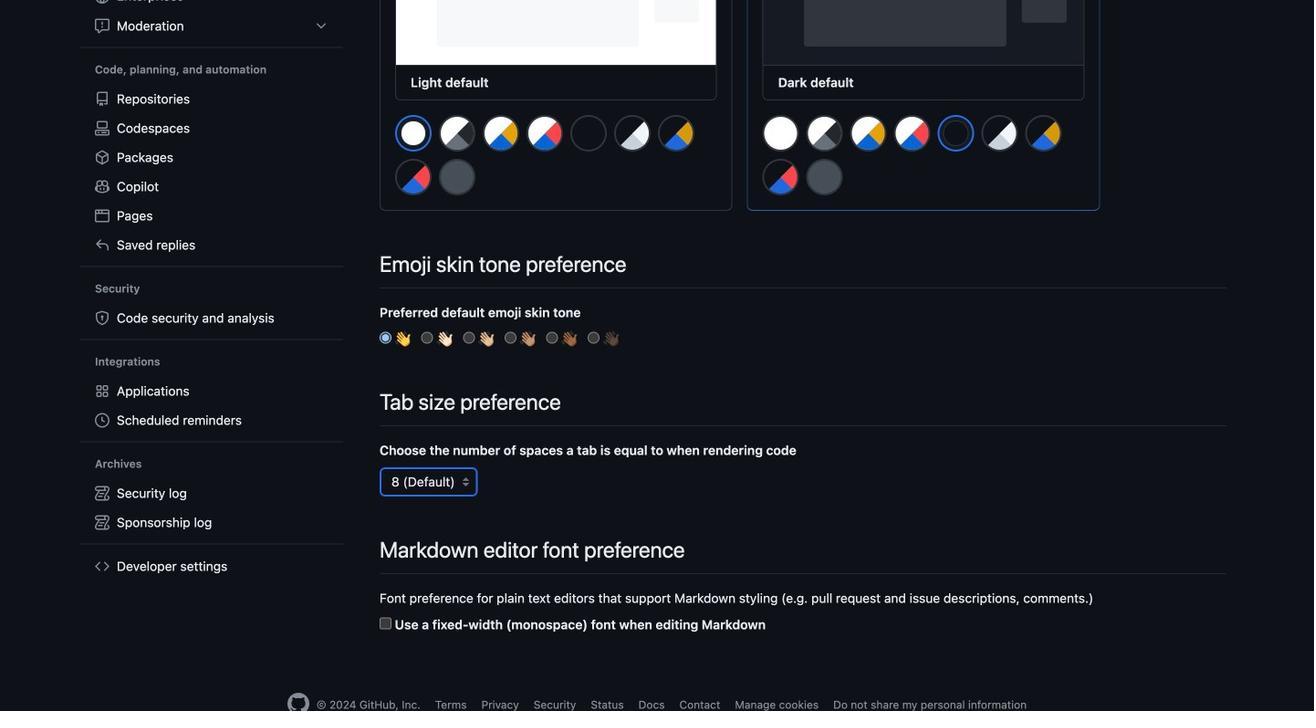 Task type: locate. For each thing, give the bounding box(es) containing it.
1 vertical spatial log image
[[95, 515, 110, 530]]

1 dark tritanopia image from the left
[[395, 159, 432, 195]]

1 light tritanopia image from the left
[[527, 115, 563, 152]]

option group
[[380, 330, 1227, 349]]

copilot image
[[95, 179, 110, 194]]

light high contrast image
[[807, 115, 843, 152]]

dark tritanopia image left dark dimmed icon
[[395, 159, 432, 195]]

dark tritanopia image
[[395, 159, 432, 195], [763, 159, 799, 195]]

1 dark protanopia & deuteranopia image from the left
[[658, 115, 695, 152]]

light default image
[[402, 121, 425, 145]]

dark tritanopia image for dark dimmed icon
[[395, 159, 432, 195]]

dark tritanopia image down light default icon
[[763, 159, 799, 195]]

light high contrast image
[[439, 115, 476, 152]]

1 horizontal spatial dark tritanopia image
[[763, 159, 799, 195]]

0 vertical spatial log image
[[95, 486, 110, 501]]

dark protanopia & deuteranopia image inside day theme picker option group
[[658, 115, 695, 152]]

1 horizontal spatial light tritanopia image
[[894, 115, 931, 152]]

1 horizontal spatial dark protanopia & deuteranopia image
[[1026, 115, 1062, 152]]

light tritanopia image left dark default image at the top of the page
[[894, 115, 931, 152]]

None radio
[[380, 332, 392, 344], [421, 332, 433, 344], [463, 332, 475, 344], [505, 332, 517, 344], [546, 332, 558, 344], [588, 332, 600, 344], [380, 332, 392, 344], [421, 332, 433, 344], [463, 332, 475, 344], [505, 332, 517, 344], [546, 332, 558, 344], [588, 332, 600, 344]]

light protanopia & deuteranopia image
[[850, 115, 887, 152]]

dark default image
[[944, 121, 968, 145]]

dark protanopia & deuteranopia image
[[658, 115, 695, 152], [1026, 115, 1062, 152]]

2 light tritanopia image from the left
[[894, 115, 931, 152]]

log image
[[95, 486, 110, 501], [95, 515, 110, 530]]

list
[[88, 0, 336, 41], [88, 84, 336, 260], [88, 377, 336, 435], [88, 479, 336, 537]]

0 horizontal spatial dark protanopia & deuteranopia image
[[658, 115, 695, 152]]

globe image
[[95, 0, 110, 4]]

light tritanopia image right light protanopia & deuteranopia image
[[527, 115, 563, 152]]

dark high contrast image
[[614, 115, 651, 152]]

code image
[[95, 559, 110, 574]]

log image up code image
[[95, 515, 110, 530]]

dark protanopia & deuteranopia image for dark high contrast icon
[[1026, 115, 1062, 152]]

dark protanopia & deuteranopia image inside night theme picker option group
[[1026, 115, 1062, 152]]

dark protanopia & deuteranopia image for dark high contrast image
[[658, 115, 695, 152]]

2 dark tritanopia image from the left
[[763, 159, 799, 195]]

dark protanopia & deuteranopia image right dark high contrast image
[[658, 115, 695, 152]]

repo image
[[95, 92, 110, 106]]

light tritanopia image
[[527, 115, 563, 152], [894, 115, 931, 152]]

None checkbox
[[380, 618, 392, 629]]

0 horizontal spatial light tritanopia image
[[527, 115, 563, 152]]

4 list from the top
[[88, 479, 336, 537]]

package image
[[95, 150, 110, 165]]

light tritanopia image for light protanopia & deuteranopia image
[[527, 115, 563, 152]]

dark high contrast image
[[982, 115, 1018, 152]]

0 horizontal spatial dark tritanopia image
[[395, 159, 432, 195]]

log image down clock image
[[95, 486, 110, 501]]

2 dark protanopia & deuteranopia image from the left
[[1026, 115, 1062, 152]]

dark protanopia & deuteranopia image right dark high contrast icon
[[1026, 115, 1062, 152]]



Task type: describe. For each thing, give the bounding box(es) containing it.
2 list from the top
[[88, 84, 336, 260]]

codespaces image
[[95, 121, 110, 136]]

apps image
[[95, 384, 110, 398]]

light protanopia & deuteranopia image
[[483, 115, 519, 152]]

homepage image
[[287, 693, 309, 711]]

clock image
[[95, 413, 110, 428]]

shield lock image
[[95, 311, 110, 325]]

1 log image from the top
[[95, 486, 110, 501]]

light default image
[[763, 115, 799, 152]]

dark dimmed image
[[439, 159, 476, 195]]

3 list from the top
[[88, 377, 336, 435]]

light tritanopia image for light protanopia & deuteranopia icon
[[894, 115, 931, 152]]

browser image
[[95, 209, 110, 223]]

reply image
[[95, 238, 110, 252]]

night theme picker option group
[[762, 114, 1085, 203]]

dark tritanopia image for dark dimmed image
[[763, 159, 799, 195]]

2 log image from the top
[[95, 515, 110, 530]]

dark default image
[[571, 115, 607, 152]]

1 list from the top
[[88, 0, 336, 41]]

day theme picker option group
[[394, 114, 717, 203]]

dark dimmed image
[[807, 159, 843, 195]]



Task type: vqa. For each thing, say whether or not it's contained in the screenshot.
Light default IMAGE in the Night theme picker 'option group'
yes



